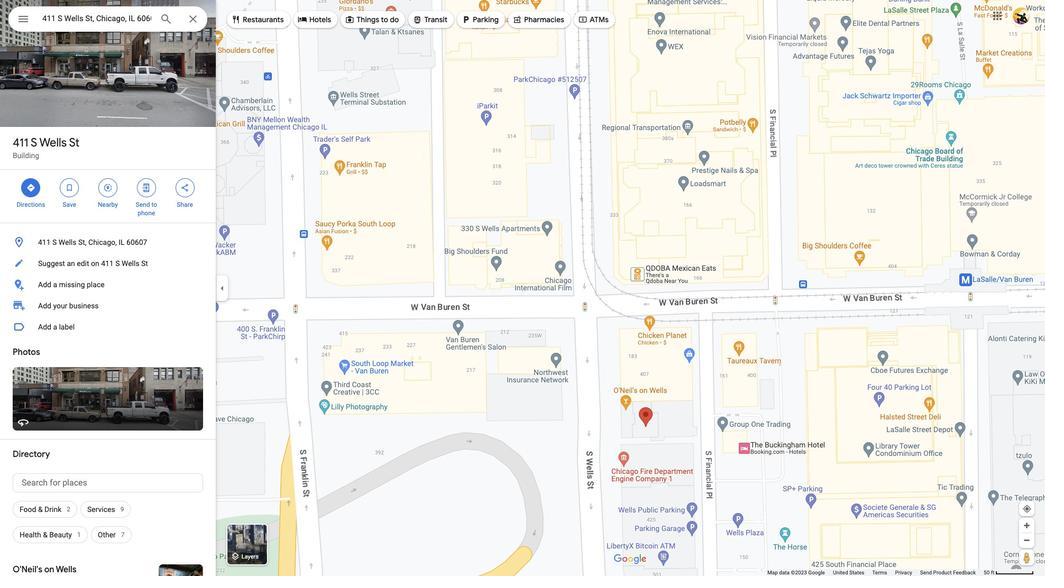 Task type: describe. For each thing, give the bounding box(es) containing it.
2
[[67, 506, 70, 513]]


[[142, 182, 151, 194]]

place
[[87, 280, 105, 289]]

label
[[59, 323, 75, 331]]

50 ft button
[[984, 570, 1035, 576]]

an
[[67, 259, 75, 268]]

il
[[119, 238, 125, 247]]

phone
[[138, 210, 155, 217]]

services
[[87, 505, 115, 514]]

other 7
[[98, 531, 125, 539]]

s for st
[[31, 135, 37, 150]]


[[231, 14, 241, 25]]

privacy button
[[896, 569, 913, 576]]

2 horizontal spatial s
[[115, 259, 120, 268]]

wells for 411 s wells st, chicago, il 60607
[[59, 238, 76, 247]]

411 s wells st, chicago, il 60607 button
[[0, 232, 216, 253]]


[[103, 182, 113, 194]]

collapse side panel image
[[216, 282, 228, 294]]


[[513, 14, 522, 25]]


[[462, 14, 471, 25]]

do
[[390, 15, 399, 24]]

st,
[[78, 238, 87, 247]]

o'neil's
[[13, 565, 42, 575]]

drink
[[44, 505, 62, 514]]


[[26, 182, 36, 194]]

data
[[780, 570, 790, 576]]

services 9
[[87, 505, 124, 514]]

a for missing
[[53, 280, 57, 289]]

wells down 60607
[[122, 259, 140, 268]]

suggest an edit on 411 s wells st
[[38, 259, 148, 268]]

parking
[[473, 15, 499, 24]]


[[345, 14, 355, 25]]

411 s wells st main content
[[0, 0, 216, 576]]

add for add a label
[[38, 323, 51, 331]]

ft
[[992, 570, 995, 576]]


[[180, 182, 190, 194]]

add a label
[[38, 323, 75, 331]]

411 S Wells St, Chicago, IL 60607 field
[[8, 6, 207, 32]]

to inside send to phone
[[152, 201, 157, 209]]

st inside 411 s wells st building
[[69, 135, 80, 150]]

 atms
[[578, 14, 609, 25]]

save
[[63, 201, 76, 209]]

actions for 411 s wells st region
[[0, 170, 216, 223]]

1
[[77, 531, 81, 539]]

google account: ben nelson  
(ben.nelson1980@gmail.com) image
[[1013, 7, 1030, 24]]

add your business link
[[0, 295, 216, 316]]

terms
[[873, 570, 888, 576]]

show street view coverage image
[[1020, 550, 1035, 566]]

50 ft
[[984, 570, 995, 576]]

united states
[[833, 570, 865, 576]]

directory
[[13, 449, 50, 460]]

health & beauty 1
[[20, 531, 81, 539]]

wells for 411 s wells st building
[[39, 135, 67, 150]]

 things to do
[[345, 14, 399, 25]]

edit
[[77, 259, 89, 268]]

©2023
[[791, 570, 808, 576]]

product
[[934, 570, 952, 576]]

business
[[69, 302, 99, 310]]

o'neil's on wells link
[[0, 556, 216, 576]]


[[578, 14, 588, 25]]

0 horizontal spatial on
[[44, 565, 54, 575]]

s for st,
[[52, 238, 57, 247]]

google
[[809, 570, 826, 576]]

share
[[177, 201, 193, 209]]

 search field
[[8, 6, 207, 34]]

add for add your business
[[38, 302, 51, 310]]

2 vertical spatial 411
[[101, 259, 114, 268]]

send to phone
[[136, 201, 157, 217]]

 transit
[[413, 14, 448, 25]]

directions
[[17, 201, 45, 209]]

411 s wells st building
[[13, 135, 80, 160]]

health
[[20, 531, 41, 539]]

none text field inside 411 s wells st main content
[[13, 474, 203, 493]]

add your business
[[38, 302, 99, 310]]

& for drink
[[38, 505, 43, 514]]

on inside button
[[91, 259, 99, 268]]

your
[[53, 302, 67, 310]]

send for send to phone
[[136, 201, 150, 209]]

building
[[13, 151, 39, 160]]



Task type: vqa. For each thing, say whether or not it's contained in the screenshot.
bottom the St
yes



Task type: locate. For each thing, give the bounding box(es) containing it.
 hotels
[[298, 14, 331, 25]]

1 add from the top
[[38, 280, 51, 289]]

1 horizontal spatial 411
[[38, 238, 51, 247]]

s up building
[[31, 135, 37, 150]]

None field
[[42, 12, 151, 25]]

wells left st,
[[59, 238, 76, 247]]

things
[[357, 15, 379, 24]]

0 horizontal spatial 411
[[13, 135, 28, 150]]

&
[[38, 505, 43, 514], [43, 531, 48, 539]]

map data ©2023 google
[[768, 570, 826, 576]]

on
[[91, 259, 99, 268], [44, 565, 54, 575]]

411 up the suggest
[[38, 238, 51, 247]]


[[65, 182, 74, 194]]

send product feedback button
[[921, 569, 976, 576]]

to
[[381, 15, 388, 24], [152, 201, 157, 209]]

0 vertical spatial a
[[53, 280, 57, 289]]

1 vertical spatial s
[[52, 238, 57, 247]]

google maps element
[[0, 0, 1046, 576]]

other
[[98, 531, 116, 539]]

1 vertical spatial send
[[921, 570, 933, 576]]

send inside button
[[921, 570, 933, 576]]

0 vertical spatial send
[[136, 201, 150, 209]]

2 vertical spatial s
[[115, 259, 120, 268]]

& for beauty
[[43, 531, 48, 539]]

wells inside 411 s wells st building
[[39, 135, 67, 150]]

 pharmacies
[[513, 14, 565, 25]]

1 horizontal spatial send
[[921, 570, 933, 576]]

suggest
[[38, 259, 65, 268]]

send inside send to phone
[[136, 201, 150, 209]]

411
[[13, 135, 28, 150], [38, 238, 51, 247], [101, 259, 114, 268]]

feedback
[[954, 570, 976, 576]]

s inside 411 s wells st building
[[31, 135, 37, 150]]

st up 
[[69, 135, 80, 150]]

wells up 
[[39, 135, 67, 150]]

send for send product feedback
[[921, 570, 933, 576]]

411 for st,
[[38, 238, 51, 247]]

wells
[[39, 135, 67, 150], [59, 238, 76, 247], [122, 259, 140, 268], [56, 565, 77, 575]]

wells for o'neil's on wells
[[56, 565, 77, 575]]


[[298, 14, 307, 25]]

to left do
[[381, 15, 388, 24]]

atms
[[590, 15, 609, 24]]

1 vertical spatial a
[[53, 323, 57, 331]]

0 vertical spatial on
[[91, 259, 99, 268]]

nearby
[[98, 201, 118, 209]]

missing
[[59, 280, 85, 289]]

s
[[31, 135, 37, 150], [52, 238, 57, 247], [115, 259, 120, 268]]

pharmacies
[[524, 15, 565, 24]]

add a label button
[[0, 316, 216, 338]]

add down the suggest
[[38, 280, 51, 289]]

0 vertical spatial &
[[38, 505, 43, 514]]

a for label
[[53, 323, 57, 331]]

on right edit
[[91, 259, 99, 268]]

to inside the  things to do
[[381, 15, 388, 24]]

0 horizontal spatial s
[[31, 135, 37, 150]]

united
[[833, 570, 849, 576]]

1 horizontal spatial s
[[52, 238, 57, 247]]

1 vertical spatial 411
[[38, 238, 51, 247]]

3 add from the top
[[38, 323, 51, 331]]

states
[[850, 570, 865, 576]]

photos
[[13, 347, 40, 358]]

footer
[[768, 569, 984, 576]]

1 horizontal spatial to
[[381, 15, 388, 24]]

1 vertical spatial to
[[152, 201, 157, 209]]

a left label
[[53, 323, 57, 331]]


[[413, 14, 422, 25]]

a inside add a label button
[[53, 323, 57, 331]]

1 horizontal spatial st
[[141, 259, 148, 268]]

& right health at the bottom
[[43, 531, 48, 539]]

layers
[[242, 554, 259, 561]]

1 horizontal spatial on
[[91, 259, 99, 268]]

st down 60607
[[141, 259, 148, 268]]

to up phone
[[152, 201, 157, 209]]

0 vertical spatial to
[[381, 15, 388, 24]]

add
[[38, 280, 51, 289], [38, 302, 51, 310], [38, 323, 51, 331]]

beauty
[[49, 531, 72, 539]]

add for add a missing place
[[38, 280, 51, 289]]

food & drink 2
[[20, 505, 70, 514]]

2 a from the top
[[53, 323, 57, 331]]

hotels
[[309, 15, 331, 24]]

show your location image
[[1023, 504, 1032, 514]]

None text field
[[13, 474, 203, 493]]

chicago,
[[88, 238, 117, 247]]

7
[[121, 531, 125, 539]]

1 a from the top
[[53, 280, 57, 289]]

0 horizontal spatial &
[[38, 505, 43, 514]]

zoom out image
[[1023, 537, 1031, 545]]

map
[[768, 570, 778, 576]]

0 horizontal spatial to
[[152, 201, 157, 209]]

on right o'neil's on the left
[[44, 565, 54, 575]]

suggest an edit on 411 s wells st button
[[0, 253, 216, 274]]

send product feedback
[[921, 570, 976, 576]]

food
[[20, 505, 36, 514]]

 restaurants
[[231, 14, 284, 25]]

0 vertical spatial s
[[31, 135, 37, 150]]

s down il
[[115, 259, 120, 268]]

restaurants
[[243, 15, 284, 24]]

st
[[69, 135, 80, 150], [141, 259, 148, 268]]

st inside suggest an edit on 411 s wells st button
[[141, 259, 148, 268]]

add left label
[[38, 323, 51, 331]]

2 vertical spatial add
[[38, 323, 51, 331]]

footer containing map data ©2023 google
[[768, 569, 984, 576]]

1 vertical spatial &
[[43, 531, 48, 539]]

50
[[984, 570, 990, 576]]

add a missing place
[[38, 280, 105, 289]]

411 for st
[[13, 135, 28, 150]]

& right food
[[38, 505, 43, 514]]

0 horizontal spatial st
[[69, 135, 80, 150]]

add a missing place button
[[0, 274, 216, 295]]

s up the suggest
[[52, 238, 57, 247]]

terms button
[[873, 569, 888, 576]]

send up phone
[[136, 201, 150, 209]]

411 down 411 s wells st, chicago, il 60607 button
[[101, 259, 114, 268]]

1 vertical spatial on
[[44, 565, 54, 575]]

1 vertical spatial st
[[141, 259, 148, 268]]

0 vertical spatial add
[[38, 280, 51, 289]]

wells down beauty
[[56, 565, 77, 575]]

0 horizontal spatial send
[[136, 201, 150, 209]]

0 vertical spatial 411
[[13, 135, 28, 150]]

transit
[[425, 15, 448, 24]]

2 add from the top
[[38, 302, 51, 310]]

0 vertical spatial st
[[69, 135, 80, 150]]

united states button
[[833, 569, 865, 576]]

o'neil's on wells
[[13, 565, 77, 575]]

411 inside 411 s wells st building
[[13, 135, 28, 150]]

none field inside 411 s wells st, chicago, il 60607 field
[[42, 12, 151, 25]]

footer inside google maps element
[[768, 569, 984, 576]]

60607
[[126, 238, 147, 247]]

 button
[[8, 6, 38, 34]]

send left product
[[921, 570, 933, 576]]

a
[[53, 280, 57, 289], [53, 323, 57, 331]]

411 s wells st, chicago, il 60607
[[38, 238, 147, 247]]


[[17, 12, 30, 26]]

9
[[121, 506, 124, 513]]

a left missing on the left
[[53, 280, 57, 289]]

zoom in image
[[1023, 522, 1031, 530]]

1 vertical spatial add
[[38, 302, 51, 310]]

1 horizontal spatial &
[[43, 531, 48, 539]]

a inside add a missing place button
[[53, 280, 57, 289]]

privacy
[[896, 570, 913, 576]]

 parking
[[462, 14, 499, 25]]

add left your
[[38, 302, 51, 310]]

2 horizontal spatial 411
[[101, 259, 114, 268]]

411 up building
[[13, 135, 28, 150]]



